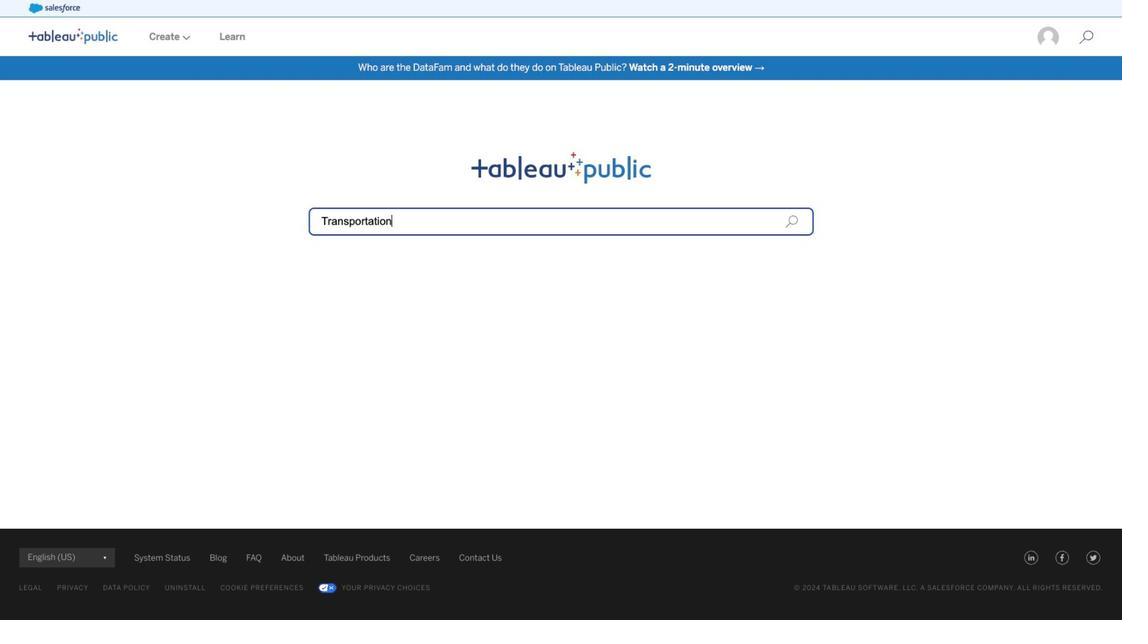 Task type: vqa. For each thing, say whether or not it's contained in the screenshot.
Logo
yes



Task type: describe. For each thing, give the bounding box(es) containing it.
gary.orlando image
[[1037, 26, 1060, 49]]

go to search image
[[1065, 30, 1108, 45]]



Task type: locate. For each thing, give the bounding box(es) containing it.
search image
[[785, 215, 798, 228]]

logo image
[[29, 28, 118, 44]]

Search input field
[[309, 208, 814, 236]]

create image
[[180, 35, 191, 40]]

selected language element
[[28, 549, 106, 568]]

salesforce logo image
[[29, 4, 80, 13]]



